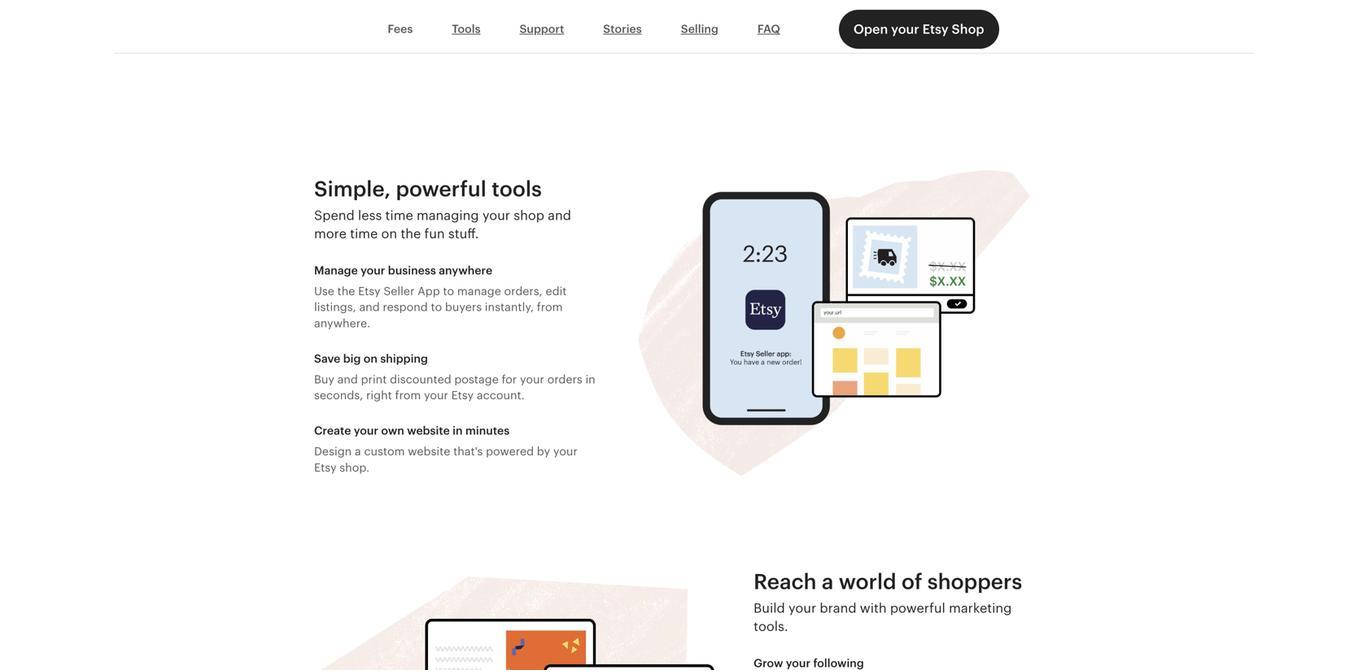 Task type: vqa. For each thing, say whether or not it's contained in the screenshot.
Wooden multicolored cheese slicer image
no



Task type: describe. For each thing, give the bounding box(es) containing it.
anywhere
[[439, 264, 493, 277]]

grow
[[754, 657, 783, 670]]

design
[[314, 445, 352, 458]]

grow your following
[[754, 657, 864, 670]]

orders
[[547, 373, 583, 386]]

selling link
[[662, 14, 738, 45]]

0 horizontal spatial time
[[350, 227, 378, 241]]

minutes
[[466, 425, 510, 438]]

on inside save big on shipping buy and print discounted postage for your orders in seconds, right from your etsy account.
[[364, 352, 378, 365]]

etsy inside open your etsy shop link
[[923, 22, 949, 37]]

anywhere.
[[314, 317, 370, 330]]

powered
[[486, 445, 534, 458]]

discounted
[[390, 373, 451, 386]]

and inside simple, powerful tools spend less time managing your shop and more time on the fun stuff.
[[548, 209, 571, 223]]

etsy inside save big on shipping buy and print discounted postage for your orders in seconds, right from your etsy account.
[[451, 389, 474, 402]]

of
[[902, 570, 923, 594]]

world
[[839, 570, 897, 594]]

your inside simple, powerful tools spend less time managing your shop and more time on the fun stuff.
[[483, 209, 510, 223]]

in inside save big on shipping buy and print discounted postage for your orders in seconds, right from your etsy account.
[[586, 373, 596, 386]]

a inside reach a world of shoppers build your brand with powerful marketing tools.
[[822, 570, 834, 594]]

and inside save big on shipping buy and print discounted postage for your orders in seconds, right from your etsy account.
[[338, 373, 358, 386]]

more
[[314, 227, 347, 241]]

your inside reach a world of shoppers build your brand with powerful marketing tools.
[[789, 602, 817, 616]]

shipping
[[380, 352, 428, 365]]

manage your business anywhere use the etsy seller app to manage orders, edit listings, and respond to buyers instantly, from anywhere.
[[314, 264, 567, 330]]

powerful inside simple, powerful tools spend less time managing your shop and more time on the fun stuff.
[[396, 177, 487, 201]]

buy
[[314, 373, 335, 386]]

shop.
[[340, 461, 370, 474]]

manage
[[314, 264, 358, 277]]

postage
[[454, 373, 499, 386]]

that's
[[453, 445, 483, 458]]

tools
[[452, 23, 481, 36]]

open your etsy shop
[[854, 22, 985, 37]]

custom
[[364, 445, 405, 458]]

your inside manage your business anywhere use the etsy seller app to manage orders, edit listings, and respond to buyers instantly, from anywhere.
[[361, 264, 385, 277]]

for
[[502, 373, 517, 386]]

the inside simple, powerful tools spend less time managing your shop and more time on the fun stuff.
[[401, 227, 421, 241]]

following
[[814, 657, 864, 670]]

your down 'discounted'
[[424, 389, 448, 402]]

stuff.
[[448, 227, 479, 241]]

business
[[388, 264, 436, 277]]

your right open
[[891, 22, 920, 37]]

fees
[[388, 23, 413, 36]]

managing
[[417, 209, 479, 223]]

less
[[358, 209, 382, 223]]

0 horizontal spatial to
[[431, 301, 442, 314]]

and inside manage your business anywhere use the etsy seller app to manage orders, edit listings, and respond to buyers instantly, from anywhere.
[[359, 301, 380, 314]]

your right for
[[520, 373, 544, 386]]

build
[[754, 602, 785, 616]]

faq
[[758, 23, 780, 36]]

save
[[314, 352, 341, 365]]

account.
[[477, 389, 525, 402]]

spend
[[314, 209, 355, 223]]

create your own website in minutes design a custom website that's powered by your etsy shop.
[[314, 425, 578, 474]]

create
[[314, 425, 351, 438]]

instantly,
[[485, 301, 534, 314]]



Task type: locate. For each thing, give the bounding box(es) containing it.
0 vertical spatial from
[[537, 301, 563, 314]]

your up 'seller'
[[361, 264, 385, 277]]

1 vertical spatial a
[[822, 570, 834, 594]]

in
[[586, 373, 596, 386], [453, 425, 463, 438]]

a inside create your own website in minutes design a custom website that's powered by your etsy shop.
[[355, 445, 361, 458]]

0 vertical spatial to
[[443, 285, 454, 298]]

on down less
[[381, 227, 397, 241]]

and right the shop
[[548, 209, 571, 223]]

use
[[314, 285, 334, 298]]

1 vertical spatial on
[[364, 352, 378, 365]]

0 horizontal spatial the
[[337, 285, 355, 298]]

0 horizontal spatial a
[[355, 445, 361, 458]]

1 horizontal spatial from
[[537, 301, 563, 314]]

etsy left 'seller'
[[358, 285, 381, 298]]

reach a world of shoppers build your brand with powerful marketing tools.
[[754, 570, 1023, 635]]

your right by
[[553, 445, 578, 458]]

to down "app"
[[431, 301, 442, 314]]

the inside manage your business anywhere use the etsy seller app to manage orders, edit listings, and respond to buyers instantly, from anywhere.
[[337, 285, 355, 298]]

tools
[[492, 177, 542, 201]]

shop
[[952, 22, 985, 37]]

0 horizontal spatial in
[[453, 425, 463, 438]]

website right own
[[407, 425, 450, 438]]

a up brand
[[822, 570, 834, 594]]

1 horizontal spatial and
[[359, 301, 380, 314]]

1 horizontal spatial on
[[381, 227, 397, 241]]

1 horizontal spatial powerful
[[890, 602, 946, 616]]

reach
[[754, 570, 817, 594]]

on right big
[[364, 352, 378, 365]]

from down edit
[[537, 301, 563, 314]]

powerful
[[396, 177, 487, 201], [890, 602, 946, 616]]

to
[[443, 285, 454, 298], [431, 301, 442, 314]]

brand
[[820, 602, 857, 616]]

right
[[366, 389, 392, 402]]

0 horizontal spatial from
[[395, 389, 421, 402]]

print
[[361, 373, 387, 386]]

in inside create your own website in minutes design a custom website that's powered by your etsy shop.
[[453, 425, 463, 438]]

the left fun
[[401, 227, 421, 241]]

1 horizontal spatial the
[[401, 227, 421, 241]]

0 vertical spatial website
[[407, 425, 450, 438]]

your left own
[[354, 425, 379, 438]]

open your etsy shop link
[[839, 10, 999, 49]]

simple, powerful tools spend less time managing your shop and more time on the fun stuff.
[[314, 177, 571, 241]]

with
[[860, 602, 887, 616]]

etsy inside create your own website in minutes design a custom website that's powered by your etsy shop.
[[314, 461, 337, 474]]

1 vertical spatial in
[[453, 425, 463, 438]]

1 vertical spatial to
[[431, 301, 442, 314]]

from down 'discounted'
[[395, 389, 421, 402]]

1 vertical spatial and
[[359, 301, 380, 314]]

buyers
[[445, 301, 482, 314]]

big
[[343, 352, 361, 365]]

listings,
[[314, 301, 356, 314]]

shoppers
[[928, 570, 1023, 594]]

0 horizontal spatial on
[[364, 352, 378, 365]]

1 horizontal spatial to
[[443, 285, 454, 298]]

selling
[[681, 23, 719, 36]]

0 vertical spatial powerful
[[396, 177, 487, 201]]

support link
[[500, 14, 584, 45]]

by
[[537, 445, 550, 458]]

0 vertical spatial on
[[381, 227, 397, 241]]

the
[[401, 227, 421, 241], [337, 285, 355, 298]]

time down less
[[350, 227, 378, 241]]

powerful inside reach a world of shoppers build your brand with powerful marketing tools.
[[890, 602, 946, 616]]

1 vertical spatial time
[[350, 227, 378, 241]]

etsy inside manage your business anywhere use the etsy seller app to manage orders, edit listings, and respond to buyers instantly, from anywhere.
[[358, 285, 381, 298]]

1 horizontal spatial time
[[385, 209, 413, 223]]

fees link
[[368, 14, 432, 45]]

from inside save big on shipping buy and print discounted postage for your orders in seconds, right from your etsy account.
[[395, 389, 421, 402]]

powerful up 'managing'
[[396, 177, 487, 201]]

and up seconds, on the left of the page
[[338, 373, 358, 386]]

and
[[548, 209, 571, 223], [359, 301, 380, 314], [338, 373, 358, 386]]

website
[[407, 425, 450, 438], [408, 445, 450, 458]]

etsy
[[923, 22, 949, 37], [358, 285, 381, 298], [451, 389, 474, 402], [314, 461, 337, 474]]

fun
[[424, 227, 445, 241]]

open
[[854, 22, 888, 37]]

and up anywhere.
[[359, 301, 380, 314]]

in right orders
[[586, 373, 596, 386]]

shop
[[514, 209, 545, 223]]

etsy down postage
[[451, 389, 474, 402]]

0 vertical spatial time
[[385, 209, 413, 223]]

from
[[537, 301, 563, 314], [395, 389, 421, 402]]

1 vertical spatial the
[[337, 285, 355, 298]]

1 horizontal spatial in
[[586, 373, 596, 386]]

2 horizontal spatial and
[[548, 209, 571, 223]]

orders,
[[504, 285, 543, 298]]

save big on shipping buy and print discounted postage for your orders in seconds, right from your etsy account.
[[314, 352, 596, 402]]

edit
[[546, 285, 567, 298]]

tools link
[[432, 14, 500, 45]]

simple,
[[314, 177, 391, 201]]

marketing
[[949, 602, 1012, 616]]

respond
[[383, 301, 428, 314]]

own
[[381, 425, 404, 438]]

support
[[520, 23, 564, 36]]

tools.
[[754, 620, 788, 635]]

etsy left "shop"
[[923, 22, 949, 37]]

a
[[355, 445, 361, 458], [822, 570, 834, 594]]

to right "app"
[[443, 285, 454, 298]]

stories link
[[584, 14, 662, 45]]

your
[[891, 22, 920, 37], [483, 209, 510, 223], [361, 264, 385, 277], [520, 373, 544, 386], [424, 389, 448, 402], [354, 425, 379, 438], [553, 445, 578, 458], [789, 602, 817, 616], [786, 657, 811, 670]]

seconds,
[[314, 389, 363, 402]]

time right less
[[385, 209, 413, 223]]

powerful down of
[[890, 602, 946, 616]]

0 vertical spatial and
[[548, 209, 571, 223]]

0 horizontal spatial powerful
[[396, 177, 487, 201]]

faq link
[[738, 14, 800, 45]]

a up shop. on the bottom
[[355, 445, 361, 458]]

your right grow
[[786, 657, 811, 670]]

1 vertical spatial powerful
[[890, 602, 946, 616]]

from inside manage your business anywhere use the etsy seller app to manage orders, edit listings, and respond to buyers instantly, from anywhere.
[[537, 301, 563, 314]]

1 horizontal spatial a
[[822, 570, 834, 594]]

0 vertical spatial in
[[586, 373, 596, 386]]

seller
[[384, 285, 415, 298]]

1 vertical spatial from
[[395, 389, 421, 402]]

time
[[385, 209, 413, 223], [350, 227, 378, 241]]

website left that's
[[408, 445, 450, 458]]

0 vertical spatial the
[[401, 227, 421, 241]]

1 vertical spatial website
[[408, 445, 450, 458]]

on
[[381, 227, 397, 241], [364, 352, 378, 365]]

the up listings,
[[337, 285, 355, 298]]

0 horizontal spatial and
[[338, 373, 358, 386]]

etsy down design at the left of page
[[314, 461, 337, 474]]

stories
[[603, 23, 642, 36]]

in up that's
[[453, 425, 463, 438]]

0 vertical spatial a
[[355, 445, 361, 458]]

2 vertical spatial and
[[338, 373, 358, 386]]

manage
[[457, 285, 501, 298]]

your down reach at the bottom right of the page
[[789, 602, 817, 616]]

on inside simple, powerful tools spend less time managing your shop and more time on the fun stuff.
[[381, 227, 397, 241]]

your left the shop
[[483, 209, 510, 223]]

app
[[418, 285, 440, 298]]



